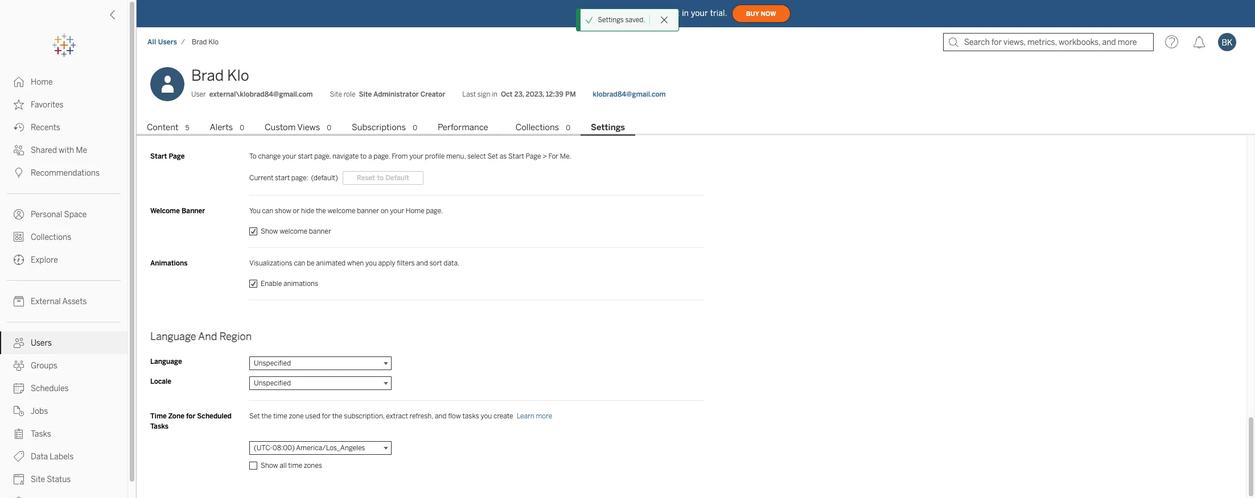 Task type: describe. For each thing, give the bounding box(es) containing it.
scheduled
[[197, 412, 232, 420]]

show for show welcome banner
[[261, 228, 278, 235]]

1 vertical spatial banner
[[309, 228, 331, 235]]

favorites
[[31, 100, 64, 110]]

with
[[59, 146, 74, 155]]

1 horizontal spatial start
[[298, 152, 313, 160]]

start page
[[150, 152, 185, 160]]

home link
[[0, 71, 128, 93]]

recents
[[31, 123, 60, 133]]

set the time zone used for the subscription, extract refresh, and flow tasks you create learn more
[[249, 412, 552, 420]]

2 page from the left
[[526, 152, 541, 160]]

1 horizontal spatial page.
[[426, 207, 443, 215]]

subscriptions
[[352, 122, 406, 133]]

profile
[[425, 152, 445, 160]]

custom views
[[265, 122, 320, 133]]

settings saved.
[[598, 16, 645, 24]]

0 vertical spatial banner
[[357, 207, 379, 215]]

in inside brad klo main content
[[492, 91, 498, 98]]

language for language and region
[[150, 331, 196, 343]]

locale
[[150, 378, 171, 386]]

select
[[467, 152, 486, 160]]

subscription,
[[344, 412, 384, 420]]

last sign in oct 23, 2023, 12:39 pm
[[462, 91, 576, 98]]

reset to default
[[357, 174, 409, 182]]

zones
[[304, 462, 322, 470]]

0 for alerts
[[240, 124, 244, 132]]

08:00)
[[273, 444, 295, 452]]

schedules
[[31, 384, 69, 394]]

animated
[[316, 259, 346, 267]]

flow
[[448, 412, 461, 420]]

buy now button
[[732, 5, 790, 23]]

for
[[548, 152, 558, 160]]

filters
[[397, 259, 415, 267]]

shared
[[31, 146, 57, 155]]

all
[[280, 462, 287, 470]]

tasks inside time zone for scheduled tasks
[[150, 423, 169, 431]]

groups
[[31, 361, 57, 371]]

klobrad84@gmail.com
[[593, 91, 666, 98]]

welcome
[[150, 207, 180, 215]]

data labels
[[31, 453, 74, 462]]

animations
[[150, 259, 188, 267]]

0 vertical spatial brad klo
[[192, 38, 219, 46]]

recommendations
[[31, 168, 100, 178]]

banner
[[182, 207, 205, 215]]

settings saved. alert
[[598, 15, 645, 25]]

page,
[[314, 152, 331, 160]]

klo inside brad klo main content
[[227, 67, 249, 85]]

settings for settings
[[591, 122, 625, 133]]

1 start from the left
[[150, 152, 167, 160]]

0 vertical spatial you
[[365, 259, 377, 267]]

unspecified button for locale
[[249, 377, 392, 390]]

when
[[347, 259, 364, 267]]

role
[[344, 91, 355, 98]]

shared with me link
[[0, 139, 128, 162]]

klobrad84@gmail.com link
[[593, 89, 666, 100]]

1 vertical spatial set
[[249, 412, 260, 420]]

success image
[[585, 16, 593, 24]]

0 horizontal spatial the
[[261, 412, 272, 420]]

groups link
[[0, 355, 128, 377]]

1 horizontal spatial you
[[481, 412, 492, 420]]

sort
[[430, 259, 442, 267]]

administrator
[[373, 91, 419, 98]]

1 page from the left
[[169, 152, 185, 160]]

zone
[[289, 412, 304, 420]]

collections inside main navigation. press the up and down arrow keys to access links. element
[[31, 233, 71, 242]]

external
[[31, 297, 61, 307]]

labels
[[50, 453, 74, 462]]

have
[[617, 8, 635, 18]]

unspecified button for language
[[249, 357, 392, 370]]

your right on
[[390, 207, 404, 215]]

main navigation. press the up and down arrow keys to access links. element
[[0, 71, 128, 499]]

status
[[47, 475, 71, 485]]

0 for custom views
[[327, 124, 331, 132]]

time for all
[[288, 462, 302, 470]]

as
[[500, 152, 507, 160]]

time zone for scheduled tasks
[[150, 412, 232, 431]]

shared with me
[[31, 146, 87, 155]]

2 horizontal spatial site
[[359, 91, 372, 98]]

sub-spaces tab list
[[137, 121, 1255, 136]]

page:
[[291, 174, 308, 182]]

show for show all time zones
[[261, 462, 278, 470]]

(utc-08:00) america/los_angeles button
[[249, 442, 392, 455]]

external\klobrad84@gmail.com
[[209, 91, 313, 98]]

/
[[181, 38, 185, 46]]

navigation panel element
[[0, 34, 128, 499]]

users inside main navigation. press the up and down arrow keys to access links. element
[[31, 339, 52, 348]]

to inside button
[[377, 174, 384, 182]]

>
[[543, 152, 547, 160]]

recommendations link
[[0, 162, 128, 184]]

america/los_angeles
[[296, 444, 365, 452]]

tasks
[[462, 412, 479, 420]]

12:39
[[546, 91, 563, 98]]

can for visualizations
[[294, 259, 305, 267]]

navigate
[[332, 152, 359, 160]]

more
[[536, 412, 552, 420]]

site status
[[31, 475, 71, 485]]

site for site status
[[31, 475, 45, 485]]

brad klo main content
[[137, 0, 1255, 499]]

0 vertical spatial in
[[682, 8, 689, 18]]

sign
[[477, 91, 490, 98]]

0 for subscriptions
[[413, 124, 417, 132]]

home inside main navigation. press the up and down arrow keys to access links. element
[[31, 77, 53, 87]]

unspecified for language
[[254, 360, 291, 368]]

brad klo element
[[188, 38, 222, 46]]

13
[[637, 8, 645, 18]]

visualizations can be animated when you apply filters and sort data.
[[249, 259, 459, 267]]

default
[[385, 174, 409, 182]]

all
[[147, 38, 156, 46]]

0 vertical spatial brad
[[192, 38, 207, 46]]

content
[[147, 122, 178, 133]]

performance
[[438, 122, 488, 133]]

you for you can show or hide the welcome banner on your home page.
[[249, 207, 261, 215]]

0 vertical spatial users
[[158, 38, 177, 46]]

site for site role site administrator creator
[[330, 91, 342, 98]]

from
[[392, 152, 408, 160]]

users link
[[0, 332, 128, 355]]

settings for settings saved.
[[598, 16, 624, 24]]

buy
[[746, 10, 759, 17]]

or
[[293, 207, 299, 215]]

on
[[381, 207, 389, 215]]

space
[[64, 210, 87, 220]]

a
[[368, 152, 372, 160]]

data
[[31, 453, 48, 462]]

personal space link
[[0, 203, 128, 226]]



Task type: vqa. For each thing, say whether or not it's contained in the screenshot.
Shared with Me
yes



Task type: locate. For each thing, give the bounding box(es) containing it.
1 vertical spatial to
[[377, 174, 384, 182]]

left
[[668, 8, 680, 18]]

2 0 from the left
[[327, 124, 331, 132]]

and
[[416, 259, 428, 267], [435, 412, 447, 420]]

0 horizontal spatial users
[[31, 339, 52, 348]]

in right sign
[[492, 91, 498, 98]]

start down content
[[150, 152, 167, 160]]

0 horizontal spatial you
[[249, 207, 261, 215]]

1 vertical spatial time
[[288, 462, 302, 470]]

0 horizontal spatial you
[[365, 259, 377, 267]]

0 horizontal spatial site
[[31, 475, 45, 485]]

brad up the "user"
[[191, 67, 224, 85]]

you for you have 13 days left in your trial.
[[601, 8, 615, 18]]

the left zone
[[261, 412, 272, 420]]

preferences
[[150, 125, 206, 138]]

pm
[[565, 91, 576, 98]]

animations
[[283, 280, 318, 288]]

start
[[298, 152, 313, 160], [275, 174, 290, 182]]

jobs link
[[0, 400, 128, 423]]

language
[[150, 331, 196, 343], [150, 358, 182, 366]]

0
[[240, 124, 244, 132], [327, 124, 331, 132], [413, 124, 417, 132], [566, 124, 570, 132]]

0 vertical spatial set
[[487, 152, 498, 160]]

brad klo up the "user"
[[191, 67, 249, 85]]

can left show
[[262, 207, 273, 215]]

you
[[365, 259, 377, 267], [481, 412, 492, 420]]

site left status
[[31, 475, 45, 485]]

1 vertical spatial and
[[435, 412, 447, 420]]

trial.
[[710, 8, 727, 18]]

1 horizontal spatial collections
[[516, 122, 559, 133]]

start left page:
[[275, 174, 290, 182]]

1 horizontal spatial site
[[330, 91, 342, 98]]

1 vertical spatial settings
[[591, 122, 625, 133]]

learn
[[517, 412, 534, 420]]

1 vertical spatial collections
[[31, 233, 71, 242]]

the right used
[[332, 412, 342, 420]]

0 horizontal spatial tasks
[[31, 430, 51, 439]]

(default)
[[311, 174, 338, 182]]

views
[[297, 122, 320, 133]]

0 horizontal spatial time
[[273, 412, 287, 420]]

0 vertical spatial can
[[262, 207, 273, 215]]

for right zone
[[186, 412, 195, 420]]

banner down hide
[[309, 228, 331, 235]]

klo right /
[[208, 38, 219, 46]]

show down show
[[261, 228, 278, 235]]

users left /
[[158, 38, 177, 46]]

language left and
[[150, 331, 196, 343]]

you
[[601, 8, 615, 18], [249, 207, 261, 215]]

0 horizontal spatial page.
[[374, 152, 390, 160]]

1 vertical spatial in
[[492, 91, 498, 98]]

your right from
[[409, 152, 423, 160]]

users up groups
[[31, 339, 52, 348]]

1 vertical spatial you
[[249, 207, 261, 215]]

tasks down the time
[[150, 423, 169, 431]]

settings inside sub-spaces 'tab list'
[[591, 122, 625, 133]]

0 vertical spatial klo
[[208, 38, 219, 46]]

0 vertical spatial start
[[298, 152, 313, 160]]

change
[[258, 152, 281, 160]]

0 horizontal spatial set
[[249, 412, 260, 420]]

0 horizontal spatial page
[[169, 152, 185, 160]]

set
[[487, 152, 498, 160], [249, 412, 260, 420]]

0 horizontal spatial to
[[360, 152, 367, 160]]

1 show from the top
[[261, 228, 278, 235]]

1 horizontal spatial set
[[487, 152, 498, 160]]

0 horizontal spatial start
[[150, 152, 167, 160]]

create
[[494, 412, 513, 420]]

0 horizontal spatial in
[[492, 91, 498, 98]]

home inside brad klo main content
[[406, 207, 425, 215]]

welcome
[[328, 207, 355, 215], [280, 228, 307, 235]]

site inside "link"
[[31, 475, 45, 485]]

1 horizontal spatial start
[[508, 152, 524, 160]]

1 horizontal spatial for
[[322, 412, 331, 420]]

unspecified for locale
[[254, 379, 291, 387]]

1 vertical spatial start
[[275, 174, 290, 182]]

23,
[[514, 91, 524, 98]]

1 vertical spatial brad
[[191, 67, 224, 85]]

site role site administrator creator
[[330, 91, 445, 98]]

2 unspecified from the top
[[254, 379, 291, 387]]

1 horizontal spatial users
[[158, 38, 177, 46]]

current
[[249, 174, 273, 182]]

site left role
[[330, 91, 342, 98]]

home right on
[[406, 207, 425, 215]]

page down preferences
[[169, 152, 185, 160]]

3 0 from the left
[[413, 124, 417, 132]]

1 vertical spatial home
[[406, 207, 425, 215]]

1 vertical spatial can
[[294, 259, 305, 267]]

can left be
[[294, 259, 305, 267]]

language for language
[[150, 358, 182, 366]]

0 horizontal spatial klo
[[208, 38, 219, 46]]

1 vertical spatial klo
[[227, 67, 249, 85]]

language up locale
[[150, 358, 182, 366]]

1 horizontal spatial time
[[288, 462, 302, 470]]

time right all
[[288, 462, 302, 470]]

1 horizontal spatial and
[[435, 412, 447, 420]]

you right when
[[365, 259, 377, 267]]

0 vertical spatial show
[[261, 228, 278, 235]]

page. right the a on the top left of the page
[[374, 152, 390, 160]]

page
[[169, 152, 185, 160], [526, 152, 541, 160]]

Search for views, metrics, workbooks, and more text field
[[943, 33, 1154, 51]]

be
[[307, 259, 315, 267]]

last
[[462, 91, 476, 98]]

can
[[262, 207, 273, 215], [294, 259, 305, 267]]

0 vertical spatial time
[[273, 412, 287, 420]]

collections inside sub-spaces 'tab list'
[[516, 122, 559, 133]]

time for the
[[273, 412, 287, 420]]

0 vertical spatial settings
[[598, 16, 624, 24]]

you left have
[[601, 8, 615, 18]]

apply
[[378, 259, 395, 267]]

settings down klobrad84@gmail.com at the top of page
[[591, 122, 625, 133]]

1 horizontal spatial in
[[682, 8, 689, 18]]

you can show or hide the welcome banner on your home page.
[[249, 207, 443, 215]]

1 vertical spatial language
[[150, 358, 182, 366]]

data.
[[444, 259, 459, 267]]

1 vertical spatial page.
[[426, 207, 443, 215]]

1 unspecified from the top
[[254, 360, 291, 368]]

0 vertical spatial unspecified
[[254, 360, 291, 368]]

to right reset
[[377, 174, 384, 182]]

start left page,
[[298, 152, 313, 160]]

to
[[360, 152, 367, 160], [377, 174, 384, 182]]

recents link
[[0, 116, 128, 139]]

0 for collections
[[566, 124, 570, 132]]

brad klo right /
[[192, 38, 219, 46]]

0 vertical spatial unspecified button
[[249, 357, 392, 370]]

show all time zones
[[261, 462, 322, 470]]

menu,
[[446, 152, 466, 160]]

brad inside main content
[[191, 67, 224, 85]]

1 vertical spatial unspecified button
[[249, 377, 392, 390]]

in right left
[[682, 8, 689, 18]]

brad klo inside brad klo main content
[[191, 67, 249, 85]]

1 horizontal spatial you
[[601, 8, 615, 18]]

show left all
[[261, 462, 278, 470]]

for inside time zone for scheduled tasks
[[186, 412, 195, 420]]

current start page: (default)
[[249, 174, 339, 182]]

and left sort
[[416, 259, 428, 267]]

2 start from the left
[[508, 152, 524, 160]]

user
[[191, 91, 206, 98]]

to left the a on the top left of the page
[[360, 152, 367, 160]]

1 horizontal spatial home
[[406, 207, 425, 215]]

4 0 from the left
[[566, 124, 570, 132]]

0 right the alerts
[[240, 124, 244, 132]]

(utc-
[[254, 444, 273, 452]]

1 for from the left
[[186, 412, 195, 420]]

welcome banner
[[150, 207, 205, 215]]

can for you
[[262, 207, 273, 215]]

reset to default button
[[343, 171, 423, 185]]

brad right /
[[192, 38, 207, 46]]

1 language from the top
[[150, 331, 196, 343]]

your right change
[[282, 152, 296, 160]]

0 vertical spatial welcome
[[328, 207, 355, 215]]

saved.
[[625, 16, 645, 24]]

the
[[316, 207, 326, 215], [261, 412, 272, 420], [332, 412, 342, 420]]

you left show
[[249, 207, 261, 215]]

page.
[[374, 152, 390, 160], [426, 207, 443, 215]]

data labels link
[[0, 446, 128, 468]]

reset
[[357, 174, 375, 182]]

zone
[[168, 412, 184, 420]]

explore
[[31, 256, 58, 265]]

page left the > at the left
[[526, 152, 541, 160]]

1 vertical spatial show
[[261, 462, 278, 470]]

0 vertical spatial collections
[[516, 122, 559, 133]]

home
[[31, 77, 53, 87], [406, 207, 425, 215]]

personal space
[[31, 210, 87, 220]]

0 horizontal spatial and
[[416, 259, 428, 267]]

0 vertical spatial language
[[150, 331, 196, 343]]

buy now
[[746, 10, 776, 17]]

1 vertical spatial you
[[481, 412, 492, 420]]

enable animations
[[261, 280, 318, 288]]

0 horizontal spatial banner
[[309, 228, 331, 235]]

user external\klobrad84@gmail.com
[[191, 91, 313, 98]]

hide
[[301, 207, 314, 215]]

to change your start page, navigate to a page. from your profile menu, select set as start page > for me.
[[249, 152, 571, 160]]

1 horizontal spatial to
[[377, 174, 384, 182]]

show
[[275, 207, 291, 215]]

for right used
[[322, 412, 331, 420]]

2 for from the left
[[322, 412, 331, 420]]

0 vertical spatial page.
[[374, 152, 390, 160]]

0 horizontal spatial welcome
[[280, 228, 307, 235]]

tasks
[[150, 423, 169, 431], [31, 430, 51, 439]]

klo up user external\klobrad84@gmail.com
[[227, 67, 249, 85]]

set left as on the left top of page
[[487, 152, 498, 160]]

alerts
[[210, 122, 233, 133]]

extract
[[386, 412, 408, 420]]

1 horizontal spatial page
[[526, 152, 541, 160]]

1 unspecified button from the top
[[249, 357, 392, 370]]

page. right on
[[426, 207, 443, 215]]

language and region
[[150, 331, 252, 343]]

0 horizontal spatial start
[[275, 174, 290, 182]]

0 vertical spatial to
[[360, 152, 367, 160]]

your
[[691, 8, 708, 18], [282, 152, 296, 160], [409, 152, 423, 160], [390, 207, 404, 215]]

site right role
[[359, 91, 372, 98]]

external assets link
[[0, 290, 128, 313]]

1 horizontal spatial klo
[[227, 67, 249, 85]]

settings right success icon
[[598, 16, 624, 24]]

you right tasks
[[481, 412, 492, 420]]

0 horizontal spatial collections
[[31, 233, 71, 242]]

2 horizontal spatial the
[[332, 412, 342, 420]]

personal
[[31, 210, 62, 220]]

collections down personal
[[31, 233, 71, 242]]

oct
[[501, 91, 513, 98]]

1 horizontal spatial tasks
[[150, 423, 169, 431]]

welcome down or
[[280, 228, 307, 235]]

0 horizontal spatial can
[[262, 207, 273, 215]]

region
[[219, 331, 252, 343]]

1 horizontal spatial the
[[316, 207, 326, 215]]

your left trial.
[[691, 8, 708, 18]]

0 horizontal spatial home
[[31, 77, 53, 87]]

1 vertical spatial unspecified
[[254, 379, 291, 387]]

home up favorites
[[31, 77, 53, 87]]

collections link
[[0, 226, 128, 249]]

0 up me.
[[566, 124, 570, 132]]

0 vertical spatial and
[[416, 259, 428, 267]]

tasks link
[[0, 423, 128, 446]]

tasks down jobs
[[31, 430, 51, 439]]

(utc-08:00) america/los_angeles
[[254, 444, 365, 452]]

1 0 from the left
[[240, 124, 244, 132]]

me
[[76, 146, 87, 155]]

site status link
[[0, 468, 128, 491]]

banner left on
[[357, 207, 379, 215]]

all users link
[[147, 38, 178, 47]]

the right hide
[[316, 207, 326, 215]]

settings inside alert
[[598, 16, 624, 24]]

set up "(utc-"
[[249, 412, 260, 420]]

time left zone
[[273, 412, 287, 420]]

1 vertical spatial users
[[31, 339, 52, 348]]

welcome right hide
[[328, 207, 355, 215]]

tasks inside main navigation. press the up and down arrow keys to access links. element
[[31, 430, 51, 439]]

you inside brad klo main content
[[249, 207, 261, 215]]

2 unspecified button from the top
[[249, 377, 392, 390]]

1 vertical spatial brad klo
[[191, 67, 249, 85]]

0 vertical spatial home
[[31, 77, 53, 87]]

external assets
[[31, 297, 87, 307]]

0 up the to change your start page, navigate to a page. from your profile menu, select set as start page > for me.
[[413, 124, 417, 132]]

start right as on the left top of page
[[508, 152, 524, 160]]

and left flow
[[435, 412, 447, 420]]

1 horizontal spatial can
[[294, 259, 305, 267]]

0 vertical spatial you
[[601, 8, 615, 18]]

2 show from the top
[[261, 462, 278, 470]]

1 vertical spatial welcome
[[280, 228, 307, 235]]

0 horizontal spatial for
[[186, 412, 195, 420]]

collections up the > at the left
[[516, 122, 559, 133]]

1 horizontal spatial welcome
[[328, 207, 355, 215]]

start
[[150, 152, 167, 160], [508, 152, 524, 160]]

0 right views
[[327, 124, 331, 132]]

2 language from the top
[[150, 358, 182, 366]]

all users /
[[147, 38, 185, 46]]

and
[[198, 331, 217, 343]]

1 horizontal spatial banner
[[357, 207, 379, 215]]



